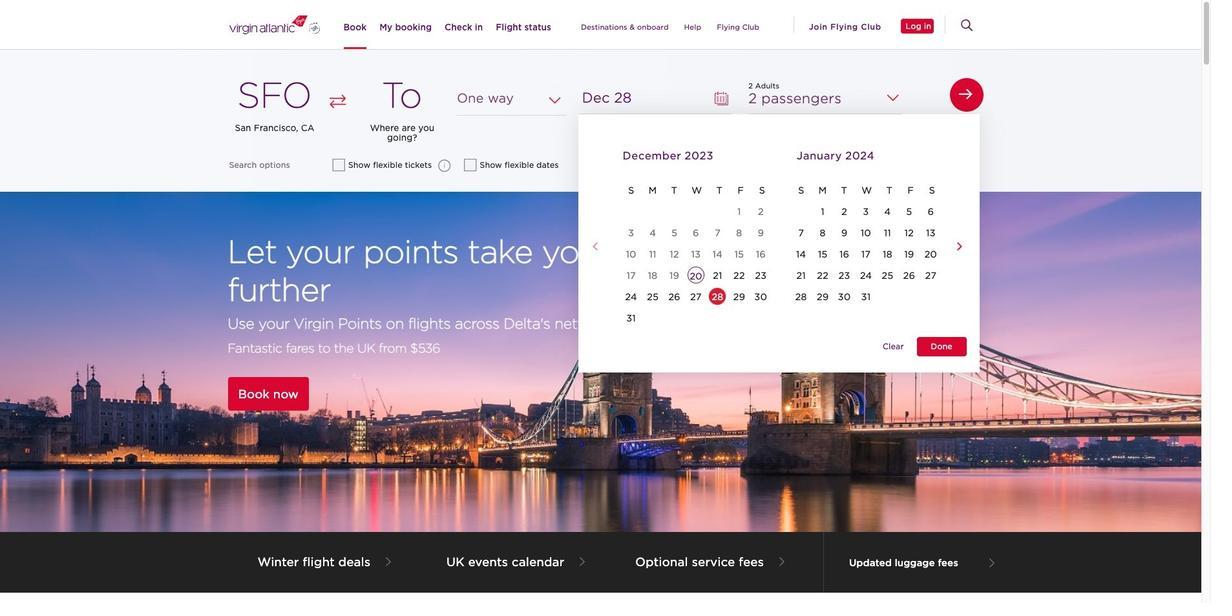 Task type: describe. For each thing, give the bounding box(es) containing it.
virgin atlantic image
[[229, 5, 320, 45]]



Task type: vqa. For each thing, say whether or not it's contained in the screenshot.
advisories icon
no



Task type: locate. For each thing, give the bounding box(es) containing it.
None text field
[[578, 82, 732, 114]]

tab list
[[337, 0, 767, 49]]

None checkbox
[[333, 160, 344, 171]]

calendar expanded, use arrow keys to select date application
[[578, 114, 980, 403]]

None checkbox
[[465, 160, 476, 171]]

None field
[[456, 82, 567, 116]]



